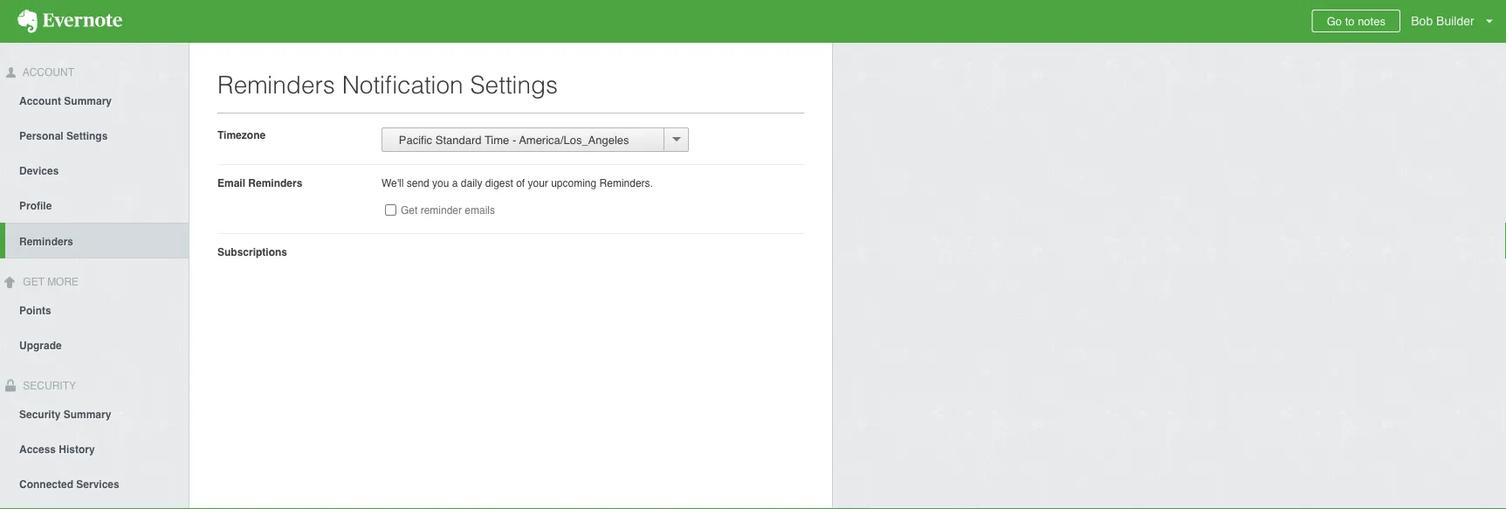 Task type: locate. For each thing, give the bounding box(es) containing it.
security inside 'security summary' link
[[19, 408, 61, 420]]

account for account summary
[[19, 95, 61, 107]]

access
[[19, 443, 56, 455]]

digest
[[485, 177, 513, 189]]

0 vertical spatial summary
[[64, 95, 112, 107]]

go
[[1327, 14, 1342, 28]]

get for get reminder emails
[[401, 204, 418, 217]]

send
[[407, 177, 429, 189]]

security for security
[[20, 380, 76, 392]]

reminders up timezone
[[217, 71, 335, 99]]

notification
[[342, 71, 463, 99]]

access history link
[[0, 431, 189, 466]]

personal settings
[[19, 130, 108, 142]]

security up security summary
[[20, 380, 76, 392]]

access history
[[19, 443, 95, 455]]

1 horizontal spatial get
[[401, 204, 418, 217]]

0 vertical spatial get
[[401, 204, 418, 217]]

we'll send you a daily digest of your upcoming reminders.
[[382, 177, 653, 189]]

services
[[76, 478, 119, 490]]

get up points at the bottom left of the page
[[23, 276, 44, 288]]

0 vertical spatial security
[[20, 380, 76, 392]]

reminders right email
[[248, 177, 303, 189]]

0 vertical spatial reminders
[[217, 71, 335, 99]]

1 vertical spatial get
[[23, 276, 44, 288]]

security up access
[[19, 408, 61, 420]]

settings
[[470, 71, 558, 99], [66, 130, 108, 142]]

you
[[432, 177, 449, 189]]

your
[[528, 177, 548, 189]]

account for account
[[20, 66, 74, 79]]

security
[[20, 380, 76, 392], [19, 408, 61, 420]]

devices link
[[0, 153, 189, 188]]

reminders
[[217, 71, 335, 99], [248, 177, 303, 189], [19, 236, 73, 248]]

account up "account summary"
[[20, 66, 74, 79]]

profile link
[[0, 188, 189, 223]]

security for security summary
[[19, 408, 61, 420]]

account summary link
[[0, 83, 189, 118]]

settings up -
[[470, 71, 558, 99]]

we'll
[[382, 177, 404, 189]]

security summary
[[19, 408, 111, 420]]

account
[[20, 66, 74, 79], [19, 95, 61, 107]]

evernote image
[[0, 10, 140, 33]]

1 vertical spatial settings
[[66, 130, 108, 142]]

reminders notification settings
[[217, 71, 558, 99]]

more
[[47, 276, 79, 288]]

summary up access history link on the left of page
[[63, 408, 111, 420]]

2 vertical spatial reminders
[[19, 236, 73, 248]]

upcoming
[[551, 177, 597, 189]]

notes
[[1358, 14, 1386, 28]]

0 horizontal spatial get
[[23, 276, 44, 288]]

get
[[401, 204, 418, 217], [23, 276, 44, 288]]

1 vertical spatial account
[[19, 95, 61, 107]]

timezone
[[217, 129, 266, 141]]

0 vertical spatial settings
[[470, 71, 558, 99]]

reminders down profile
[[19, 236, 73, 248]]

summary up personal settings link
[[64, 95, 112, 107]]

1 vertical spatial security
[[19, 408, 61, 420]]

get right get reminder emails option
[[401, 204, 418, 217]]

1 vertical spatial summary
[[63, 408, 111, 420]]

settings up devices link
[[66, 130, 108, 142]]

0 horizontal spatial settings
[[66, 130, 108, 142]]

account up personal
[[19, 95, 61, 107]]

0 vertical spatial account
[[20, 66, 74, 79]]

summary
[[64, 95, 112, 107], [63, 408, 111, 420]]

history
[[59, 443, 95, 455]]

builder
[[1437, 14, 1475, 28]]



Task type: describe. For each thing, give the bounding box(es) containing it.
1 horizontal spatial settings
[[470, 71, 558, 99]]

reminders for reminders link
[[19, 236, 73, 248]]

points link
[[0, 292, 189, 327]]

go to notes
[[1327, 14, 1386, 28]]

time
[[485, 133, 509, 146]]

email reminders
[[217, 177, 303, 189]]

connected services
[[19, 478, 119, 490]]

devices
[[19, 165, 59, 177]]

Get reminder emails checkbox
[[385, 204, 396, 216]]

points
[[19, 304, 51, 317]]

pacific standard time - america/los_angeles
[[390, 133, 629, 146]]

upgrade
[[19, 339, 62, 352]]

emails
[[465, 204, 495, 217]]

a
[[452, 177, 458, 189]]

bob builder link
[[1407, 0, 1507, 43]]

upgrade link
[[0, 327, 189, 362]]

email
[[217, 177, 245, 189]]

security summary link
[[0, 396, 189, 431]]

reminder
[[421, 204, 462, 217]]

personal
[[19, 130, 63, 142]]

get for get more
[[23, 276, 44, 288]]

pacific
[[399, 133, 432, 146]]

reminders link
[[5, 223, 189, 258]]

connected
[[19, 478, 73, 490]]

subscriptions
[[217, 246, 287, 258]]

connected services link
[[0, 466, 189, 501]]

reminders for reminders notification settings
[[217, 71, 335, 99]]

-
[[513, 133, 516, 146]]

get reminder emails
[[401, 204, 495, 217]]

standard
[[436, 133, 482, 146]]

bob
[[1412, 14, 1433, 28]]

summary for account summary
[[64, 95, 112, 107]]

of
[[516, 177, 525, 189]]

personal settings link
[[0, 118, 189, 153]]

account summary
[[19, 95, 112, 107]]

evernote link
[[0, 0, 140, 43]]

to
[[1346, 14, 1355, 28]]

profile
[[19, 200, 52, 212]]

daily
[[461, 177, 483, 189]]

summary for security summary
[[63, 408, 111, 420]]

go to notes link
[[1312, 10, 1401, 32]]

reminders.
[[600, 177, 653, 189]]

bob builder
[[1412, 14, 1475, 28]]

1 vertical spatial reminders
[[248, 177, 303, 189]]

get more
[[20, 276, 79, 288]]

america/los_angeles
[[519, 133, 629, 146]]



Task type: vqa. For each thing, say whether or not it's contained in the screenshot.
2023
no



